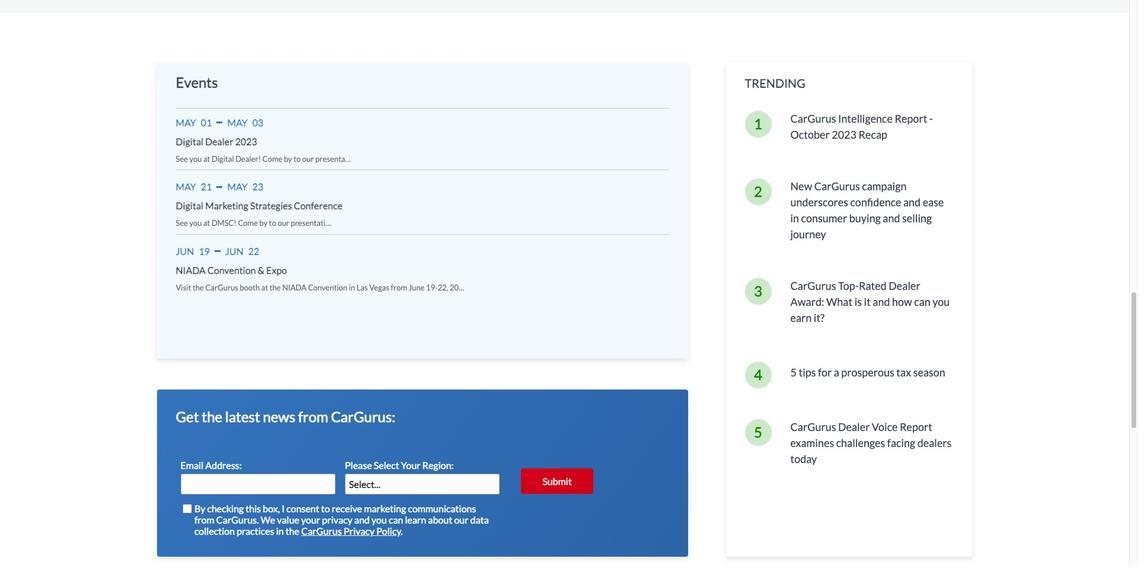 Task type: vqa. For each thing, say whether or not it's contained in the screenshot.


Task type: describe. For each thing, give the bounding box(es) containing it.
award:
[[791, 295, 825, 308]]

visit the cargurus booth at the niada convention in las vegas from june 19-22, 2023. check back for more details.
[[176, 283, 566, 292]]

get the latest news from cargurus:
[[176, 408, 396, 425]]

23
[[252, 181, 263, 192]]

jun 19
[[176, 245, 210, 257]]

in inside the by checking this box, i consent to receive marketing communications from cargurus. we value your privacy and you can learn about our data collection practices in the
[[276, 526, 284, 537]]

you down digital dealer 2023 at top
[[189, 154, 202, 164]]

jun for jun 19
[[176, 245, 194, 257]]

cargurus top-rated dealer award: what is it and how can you earn it?
[[791, 279, 950, 324]]

0 vertical spatial presentation
[[315, 154, 359, 164]]

please select your region:
[[345, 459, 454, 471]]

19-
[[426, 283, 438, 292]]

may 23
[[227, 181, 263, 192]]

21
[[201, 181, 212, 192]]

selling
[[903, 212, 932, 225]]

address:
[[205, 459, 242, 471]]

check
[[471, 283, 492, 292]]

today
[[791, 453, 817, 466]]

the right visit
[[193, 283, 204, 292]]

receive
[[332, 503, 362, 514]]

2
[[754, 183, 763, 200]]

submit
[[543, 476, 572, 487]]

more
[[523, 283, 540, 292]]

email
[[181, 459, 204, 471]]

0 vertical spatial retail.
[[393, 154, 412, 164]]

1 vertical spatial come
[[238, 218, 258, 228]]

0 vertical spatial on
[[360, 154, 369, 164]]

digital for 01
[[176, 136, 203, 147]]

may for may 21
[[176, 181, 196, 192]]

the right get
[[202, 408, 222, 425]]

cargurus privacy policy .
[[301, 526, 403, 537]]

1 vertical spatial to
[[269, 218, 276, 228]]

niada convention & expo
[[176, 264, 287, 276]]

is
[[855, 295, 862, 308]]

practices
[[237, 526, 274, 537]]

cargurus dealer voice report examines challenges facing dealers today
[[791, 420, 952, 466]]

collection
[[194, 526, 235, 537]]

at for dealer
[[203, 154, 210, 164]]

1 vertical spatial for
[[818, 366, 832, 379]]

campaign
[[862, 180, 907, 193]]

0 vertical spatial to
[[294, 154, 301, 164]]

0 horizontal spatial from
[[298, 408, 328, 425]]

1 horizontal spatial niada
[[282, 283, 307, 292]]

get
[[176, 408, 199, 425]]

&
[[258, 264, 264, 276]]

booth
[[240, 283, 260, 292]]

cargurus for cargurus privacy policy .
[[301, 526, 342, 537]]

0 horizontal spatial on
[[336, 218, 344, 228]]

can inside the by checking this box, i consent to receive marketing communications from cargurus. we value your privacy and you can learn about our data collection practices in the
[[389, 514, 403, 526]]

consumer
[[801, 212, 848, 225]]

visit
[[176, 283, 191, 292]]

dmsc!
[[212, 218, 237, 228]]

0 horizontal spatial for
[[511, 283, 521, 292]]

buying
[[850, 212, 881, 225]]

03
[[252, 117, 263, 128]]

how
[[892, 295, 913, 308]]

facing
[[888, 437, 916, 450]]

trending
[[745, 76, 806, 90]]

can inside cargurus top-rated dealer award: what is it and how can you earn it?
[[915, 295, 931, 308]]

may for may 03
[[227, 117, 248, 128]]

conference
[[294, 200, 343, 211]]

events
[[176, 74, 218, 91]]

confidence
[[851, 196, 902, 209]]

it
[[864, 295, 871, 308]]

communications
[[408, 503, 476, 514]]

we
[[261, 514, 275, 526]]

back
[[494, 283, 510, 292]]

email address:
[[181, 459, 242, 471]]

marketing
[[205, 200, 248, 211]]

earn
[[791, 311, 812, 324]]

22
[[248, 245, 259, 257]]

3
[[754, 282, 763, 300]]

cargurus for cargurus dealer voice report examines challenges facing dealers today
[[791, 420, 836, 434]]

vegas
[[369, 283, 389, 292]]

0 horizontal spatial by
[[259, 218, 268, 228]]

may 01
[[176, 117, 212, 128]]

4
[[754, 366, 763, 383]]

top-
[[838, 279, 859, 292]]

cargurus for cargurus top-rated dealer award: what is it and how can you earn it?
[[791, 279, 836, 292]]

ease
[[923, 196, 944, 209]]

a
[[834, 366, 840, 379]]

region:
[[423, 459, 454, 471]]

1 vertical spatial presentation
[[291, 218, 334, 228]]

what
[[827, 295, 853, 308]]

dealer for voice
[[838, 420, 870, 434]]

Email Address: email field
[[181, 474, 336, 494]]

to inside the by checking this box, i consent to receive marketing communications from cargurus. we value your privacy and you can learn about our data collection practices in the
[[321, 503, 330, 514]]

-
[[930, 112, 933, 125]]

new
[[791, 180, 813, 193]]

0 vertical spatial digital
[[370, 154, 391, 164]]

5 for 5 tips for a prosperous tax season
[[791, 366, 797, 379]]

1
[[754, 115, 763, 132]]

0 vertical spatial come
[[263, 154, 283, 164]]

.
[[401, 526, 403, 537]]

2023.
[[450, 283, 469, 292]]

may for may 01
[[176, 117, 196, 128]]

i consent
[[282, 503, 319, 514]]

learn
[[405, 514, 426, 526]]

privacy
[[344, 526, 375, 537]]

recap
[[859, 128, 888, 141]]

1 vertical spatial in
[[349, 283, 355, 292]]

may 03
[[227, 117, 263, 128]]



Task type: locate. For each thing, give the bounding box(es) containing it.
1 vertical spatial digital
[[212, 154, 234, 164]]

about
[[428, 514, 453, 526]]

1 vertical spatial dealer
[[889, 279, 921, 292]]

by
[[284, 154, 292, 164], [259, 218, 268, 228]]

in left las
[[349, 283, 355, 292]]

dealer!
[[236, 154, 261, 164]]

1 horizontal spatial on
[[360, 154, 369, 164]]

strategies
[[250, 200, 292, 211]]

1 vertical spatial digital
[[346, 218, 367, 228]]

0 horizontal spatial in
[[276, 526, 284, 537]]

voice
[[872, 420, 898, 434]]

1 vertical spatial convention
[[308, 283, 348, 292]]

0 horizontal spatial our
[[278, 218, 289, 228]]

digital down may 21
[[176, 200, 203, 211]]

cargurus inside cargurus intelligence report - october 2023 recap
[[791, 112, 836, 125]]

at left dmsc!
[[203, 218, 210, 228]]

at down digital dealer 2023 at top
[[203, 154, 210, 164]]

cargurus privacy policy link
[[301, 526, 401, 537]]

the left your in the left bottom of the page
[[286, 526, 300, 537]]

0 horizontal spatial digital
[[346, 218, 367, 228]]

checking
[[207, 503, 244, 514]]

1 vertical spatial can
[[389, 514, 403, 526]]

cargurus:
[[331, 408, 396, 425]]

it?
[[814, 311, 825, 324]]

niada down expo
[[282, 283, 307, 292]]

2 vertical spatial to
[[321, 503, 330, 514]]

in inside the new cargurus campaign underscores confidence and ease in consumer buying and selling journey
[[791, 212, 799, 225]]

your
[[301, 514, 320, 526]]

2023 down intelligence
[[832, 128, 857, 141]]

privacy
[[322, 514, 353, 526]]

report up the facing at the bottom of page
[[900, 420, 933, 434]]

dealer inside cargurus top-rated dealer award: what is it and how can you earn it?
[[889, 279, 921, 292]]

from right news
[[298, 408, 328, 425]]

can left "learn"
[[389, 514, 403, 526]]

19
[[199, 245, 210, 257]]

cargurus inside cargurus dealer voice report examines challenges facing dealers today
[[791, 420, 836, 434]]

presentation down conference
[[291, 218, 334, 228]]

tips
[[799, 366, 816, 379]]

2023 inside cargurus intelligence report - october 2023 recap
[[832, 128, 857, 141]]

by right dealer!
[[284, 154, 292, 164]]

come down digital marketing strategies conference
[[238, 218, 258, 228]]

journey
[[791, 228, 826, 241]]

report inside cargurus dealer voice report examines challenges facing dealers today
[[900, 420, 933, 434]]

1 horizontal spatial in
[[349, 283, 355, 292]]

1 horizontal spatial dealer
[[838, 420, 870, 434]]

for
[[511, 283, 521, 292], [818, 366, 832, 379]]

come
[[263, 154, 283, 164], [238, 218, 258, 228]]

cargurus inside cargurus top-rated dealer award: what is it and how can you earn it?
[[791, 279, 836, 292]]

you inside cargurus top-rated dealer award: what is it and how can you earn it?
[[933, 295, 950, 308]]

0 horizontal spatial to
[[269, 218, 276, 228]]

at
[[203, 154, 210, 164], [203, 218, 210, 228], [261, 283, 268, 292]]

1 horizontal spatial come
[[263, 154, 283, 164]]

1 horizontal spatial to
[[294, 154, 301, 164]]

you right how at right
[[933, 295, 950, 308]]

marketing
[[364, 503, 406, 514]]

0 horizontal spatial dealer
[[205, 136, 233, 147]]

0 vertical spatial report
[[895, 112, 928, 125]]

see up the jun 19
[[176, 218, 188, 228]]

cargurus
[[791, 112, 836, 125], [815, 180, 860, 193], [791, 279, 836, 292], [205, 283, 238, 292], [791, 420, 836, 434], [301, 526, 342, 537]]

0 vertical spatial dealer
[[205, 136, 233, 147]]

to down the "strategies"
[[269, 218, 276, 228]]

box,
[[263, 503, 280, 514]]

by checking this box, i consent to receive marketing communications from cargurus. we value your privacy and you can learn about our data collection practices in the
[[194, 503, 489, 537]]

may 21
[[176, 181, 212, 192]]

digital for 21
[[176, 200, 203, 211]]

0 vertical spatial by
[[284, 154, 292, 164]]

convention down jun 22 on the left top of the page
[[208, 264, 256, 276]]

1 vertical spatial retail.
[[368, 218, 388, 228]]

dealer down 01
[[205, 136, 233, 147]]

intelligence
[[838, 112, 893, 125]]

1 horizontal spatial 2023
[[832, 128, 857, 141]]

0 vertical spatial in
[[791, 212, 799, 225]]

you inside the by checking this box, i consent to receive marketing communications from cargurus. we value your privacy and you can learn about our data collection practices in the
[[372, 514, 387, 526]]

see for digital dealer 2023
[[176, 154, 188, 164]]

2 jun from the left
[[225, 245, 244, 257]]

and inside the by checking this box, i consent to receive marketing communications from cargurus. we value your privacy and you can learn about our data collection practices in the
[[354, 514, 370, 526]]

data
[[471, 514, 489, 526]]

2023 up dealer!
[[235, 136, 257, 147]]

0 horizontal spatial 2023
[[235, 136, 257, 147]]

dealer
[[205, 136, 233, 147], [889, 279, 921, 292], [838, 420, 870, 434]]

las
[[357, 283, 368, 292]]

prosperous
[[842, 366, 895, 379]]

dealer for 2023
[[205, 136, 233, 147]]

october
[[791, 128, 830, 141]]

2 vertical spatial dealer
[[838, 420, 870, 434]]

dealer up how at right
[[889, 279, 921, 292]]

report
[[895, 112, 928, 125], [900, 420, 933, 434]]

jun for jun 22
[[225, 245, 244, 257]]

come right dealer!
[[263, 154, 283, 164]]

select
[[374, 459, 399, 471]]

jun left 19
[[176, 245, 194, 257]]

0 horizontal spatial jun
[[176, 245, 194, 257]]

and inside cargurus top-rated dealer award: what is it and how can you earn it?
[[873, 295, 890, 308]]

dealer inside cargurus dealer voice report examines challenges facing dealers today
[[838, 420, 870, 434]]

1 horizontal spatial from
[[391, 283, 407, 292]]

you up the jun 19
[[189, 218, 202, 228]]

may for may 23
[[227, 181, 248, 192]]

from left june
[[391, 283, 407, 292]]

at right booth in the bottom left of the page
[[261, 283, 268, 292]]

may left 23
[[227, 181, 248, 192]]

the inside the by checking this box, i consent to receive marketing communications from cargurus. we value your privacy and you can learn about our data collection practices in the
[[286, 526, 300, 537]]

0 horizontal spatial 5
[[754, 424, 763, 441]]

0 horizontal spatial come
[[238, 218, 258, 228]]

5 left the examines
[[754, 424, 763, 441]]

at for marketing
[[203, 218, 210, 228]]

submit button
[[521, 468, 593, 494]]

policy
[[377, 526, 401, 537]]

in right we
[[276, 526, 284, 537]]

may left 03
[[227, 117, 248, 128]]

1 jun from the left
[[176, 245, 194, 257]]

1 vertical spatial by
[[259, 218, 268, 228]]

jun up niada convention & expo
[[225, 245, 244, 257]]

to right dealer!
[[294, 154, 301, 164]]

you left .
[[372, 514, 387, 526]]

digital marketing strategies conference
[[176, 200, 343, 211]]

1 horizontal spatial retail.
[[393, 154, 412, 164]]

the down expo
[[270, 283, 281, 292]]

dealer up challenges
[[838, 420, 870, 434]]

2023
[[832, 128, 857, 141], [235, 136, 257, 147]]

2 horizontal spatial to
[[321, 503, 330, 514]]

0 vertical spatial digital
[[176, 136, 203, 147]]

0 vertical spatial 5
[[791, 366, 797, 379]]

1 vertical spatial see
[[176, 218, 188, 228]]

our left data
[[454, 514, 469, 526]]

latest
[[225, 408, 260, 425]]

for right 'back'
[[511, 283, 521, 292]]

expo
[[266, 264, 287, 276]]

1 see from the top
[[176, 154, 188, 164]]

our inside the by checking this box, i consent to receive marketing communications from cargurus. we value your privacy and you can learn about our data collection practices in the
[[454, 514, 469, 526]]

2 see from the top
[[176, 218, 188, 228]]

convention left las
[[308, 283, 348, 292]]

1 vertical spatial report
[[900, 420, 933, 434]]

from
[[391, 283, 407, 292], [298, 408, 328, 425]]

2 horizontal spatial our
[[454, 514, 469, 526]]

digital down may 01
[[176, 136, 203, 147]]

1 horizontal spatial for
[[818, 366, 832, 379]]

tax
[[897, 366, 912, 379]]

for left "a"
[[818, 366, 832, 379]]

1 vertical spatial 5
[[754, 424, 763, 441]]

examines
[[791, 437, 834, 450]]

cargurus inside the new cargurus campaign underscores confidence and ease in consumer buying and selling journey
[[815, 180, 860, 193]]

0 horizontal spatial niada
[[176, 264, 206, 276]]

to right your in the left bottom of the page
[[321, 503, 330, 514]]

1 vertical spatial at
[[203, 218, 210, 228]]

our down the "strategies"
[[278, 218, 289, 228]]

underscores
[[791, 196, 849, 209]]

season
[[914, 366, 946, 379]]

rated
[[859, 279, 887, 292]]

by down digital marketing strategies conference
[[259, 218, 268, 228]]

2 horizontal spatial in
[[791, 212, 799, 225]]

None checkbox
[[183, 503, 192, 515]]

report inside cargurus intelligence report - october 2023 recap
[[895, 112, 928, 125]]

1 vertical spatial on
[[336, 218, 344, 228]]

see
[[176, 154, 188, 164], [176, 218, 188, 228]]

0 vertical spatial can
[[915, 295, 931, 308]]

news
[[263, 408, 296, 425]]

5 for 5
[[754, 424, 763, 441]]

report left -
[[895, 112, 928, 125]]

22,
[[438, 283, 448, 292]]

1 horizontal spatial convention
[[308, 283, 348, 292]]

01
[[201, 117, 212, 128]]

digital down digital dealer 2023 at top
[[212, 154, 234, 164]]

0 horizontal spatial retail.
[[368, 218, 388, 228]]

cargurus intelligence report - october 2023 recap
[[791, 112, 933, 141]]

on
[[360, 154, 369, 164], [336, 218, 344, 228]]

1 vertical spatial niada
[[282, 283, 307, 292]]

0 vertical spatial from
[[391, 283, 407, 292]]

in up journey
[[791, 212, 799, 225]]

1 horizontal spatial 5
[[791, 366, 797, 379]]

1 vertical spatial from
[[298, 408, 328, 425]]

challenges
[[837, 437, 886, 450]]

0 vertical spatial at
[[203, 154, 210, 164]]

june
[[409, 283, 425, 292]]

1 vertical spatial our
[[278, 218, 289, 228]]

0 horizontal spatial convention
[[208, 264, 256, 276]]

1 horizontal spatial digital
[[370, 154, 391, 164]]

the
[[193, 283, 204, 292], [270, 283, 281, 292], [202, 408, 222, 425], [286, 526, 300, 537]]

5
[[791, 366, 797, 379], [754, 424, 763, 441]]

from cargurus.
[[194, 514, 259, 526]]

1 horizontal spatial can
[[915, 295, 931, 308]]

may left '21'
[[176, 181, 196, 192]]

digital dealer 2023
[[176, 136, 257, 147]]

2 vertical spatial our
[[454, 514, 469, 526]]

and
[[904, 196, 921, 209], [883, 212, 900, 225], [873, 295, 890, 308], [354, 514, 370, 526]]

1 horizontal spatial our
[[302, 154, 314, 164]]

may left 01
[[176, 117, 196, 128]]

presentation up conference
[[315, 154, 359, 164]]

by
[[194, 503, 205, 514]]

jun 22
[[225, 245, 259, 257]]

cargurus for cargurus intelligence report - october 2023 recap
[[791, 112, 836, 125]]

your
[[401, 459, 421, 471]]

see you at dmsc! come by to our presentation on digital retail.
[[176, 218, 388, 228]]

see up may 21
[[176, 154, 188, 164]]

0 horizontal spatial can
[[389, 514, 403, 526]]

5 left tips
[[791, 366, 797, 379]]

1 horizontal spatial by
[[284, 154, 292, 164]]

our up conference
[[302, 154, 314, 164]]

2 vertical spatial at
[[261, 283, 268, 292]]

0 vertical spatial niada
[[176, 264, 206, 276]]

2 horizontal spatial dealer
[[889, 279, 921, 292]]

convention
[[208, 264, 256, 276], [308, 283, 348, 292]]

value
[[277, 514, 299, 526]]

2 vertical spatial digital
[[176, 200, 203, 211]]

0 vertical spatial our
[[302, 154, 314, 164]]

1 horizontal spatial jun
[[225, 245, 244, 257]]

niada up visit
[[176, 264, 206, 276]]

0 vertical spatial for
[[511, 283, 521, 292]]

digital
[[176, 136, 203, 147], [212, 154, 234, 164], [176, 200, 203, 211]]

see you at digital dealer! come by to our presentation on digital retail.
[[176, 154, 412, 164]]

can right how at right
[[915, 295, 931, 308]]

see for digital marketing strategies conference
[[176, 218, 188, 228]]

2 vertical spatial in
[[276, 526, 284, 537]]

digital
[[370, 154, 391, 164], [346, 218, 367, 228]]

may
[[176, 117, 196, 128], [227, 117, 248, 128], [176, 181, 196, 192], [227, 181, 248, 192]]

dealers
[[918, 437, 952, 450]]

0 vertical spatial convention
[[208, 264, 256, 276]]

0 vertical spatial see
[[176, 154, 188, 164]]



